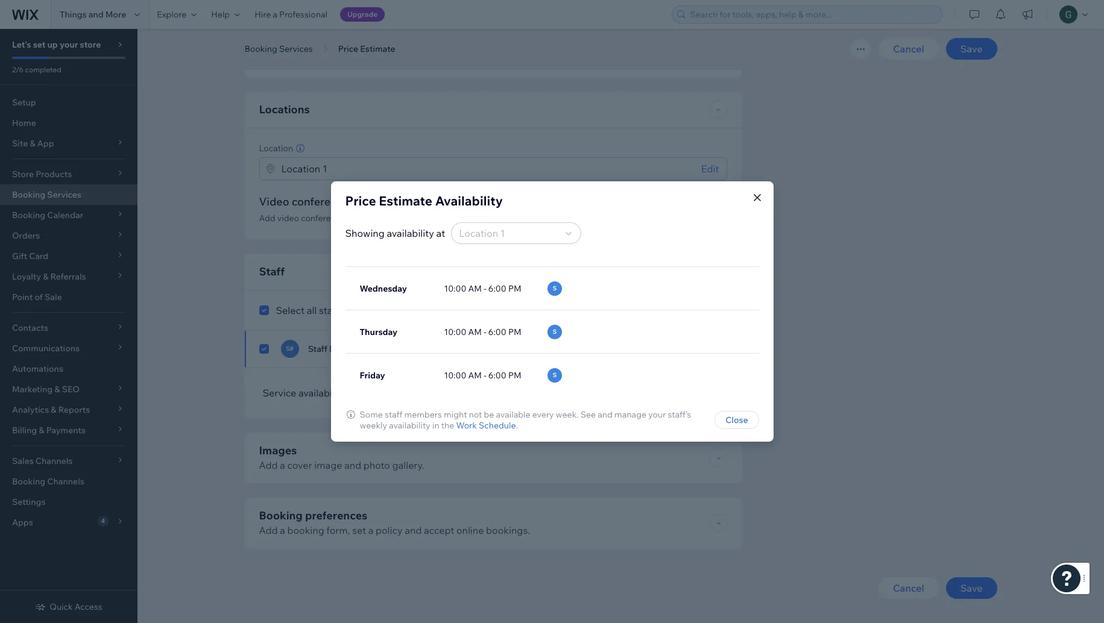 Task type: locate. For each thing, give the bounding box(es) containing it.
be right not
[[484, 409, 494, 420]]

estimate for price estimate
[[360, 43, 395, 54]]

0 vertical spatial booking
[[378, 53, 406, 62]]

estimate up add video conferencing so that this service can be offered online.
[[379, 193, 432, 209]]

a right hire
[[273, 9, 277, 20]]

1 horizontal spatial be
[[446, 213, 456, 224]]

set right form,
[[352, 524, 366, 536]]

location for location
[[259, 143, 293, 154]]

- for friday
[[484, 370, 486, 381]]

booking services inside sidebar element
[[12, 189, 81, 200]]

1 vertical spatial -
[[484, 327, 486, 338]]

0 vertical spatial service
[[422, 53, 446, 62]]

services inside button
[[279, 43, 313, 54]]

save button
[[946, 38, 997, 60], [946, 577, 997, 599]]

settings
[[12, 497, 45, 508]]

1 horizontal spatial services
[[279, 43, 313, 54]]

1 save from the top
[[960, 43, 983, 55]]

price
[[338, 43, 358, 54], [345, 193, 376, 209]]

let's
[[12, 39, 31, 50]]

service
[[263, 387, 296, 399]]

0 vertical spatial cancel button
[[879, 38, 939, 60]]

2 s from the top
[[553, 328, 557, 336]]

not
[[469, 409, 482, 420]]

0 vertical spatial staff
[[319, 304, 339, 316]]

6:00 for wednesday
[[488, 283, 506, 294]]

- for wednesday
[[484, 283, 486, 294]]

conferencing down the video conferencing
[[301, 213, 353, 224]]

estimate right charged
[[360, 43, 395, 54]]

1 vertical spatial set
[[352, 524, 366, 536]]

1 vertical spatial am
[[468, 327, 482, 338]]

estimate inside button
[[360, 43, 395, 54]]

0 vertical spatial be
[[319, 53, 327, 62]]

booking
[[245, 43, 277, 54], [12, 189, 45, 200], [12, 476, 45, 487], [259, 509, 303, 523]]

Search for tools, apps, help & more... field
[[687, 6, 938, 23]]

form,
[[326, 524, 350, 536]]

price up so
[[345, 193, 376, 209]]

1 vertical spatial availability
[[298, 387, 346, 399]]

and
[[88, 9, 104, 20], [598, 409, 613, 420], [344, 459, 361, 471], [405, 524, 422, 536]]

booking services
[[245, 43, 313, 54], [12, 189, 81, 200]]

1 vertical spatial price
[[345, 193, 376, 209]]

0 vertical spatial cancel
[[893, 43, 924, 55]]

2 cancel from the top
[[893, 582, 924, 594]]

your left the staff's on the right bottom of page
[[648, 409, 666, 420]]

charged
[[329, 53, 357, 62]]

booking right when
[[378, 53, 406, 62]]

and inside images add a cover image and photo gallery.
[[344, 459, 361, 471]]

2 10:00 am - 6:00 pm from the top
[[444, 327, 521, 338]]

3 s from the top
[[553, 371, 557, 379]]

0 vertical spatial s
[[553, 285, 557, 292]]

0 vertical spatial availability
[[387, 227, 434, 239]]

close
[[726, 415, 748, 426]]

booking services for booking services link
[[12, 189, 81, 200]]

2 vertical spatial availability
[[389, 420, 430, 431]]

1 vertical spatial 6:00
[[488, 327, 506, 338]]

and right see
[[598, 409, 613, 420]]

0 vertical spatial staff
[[259, 264, 285, 278]]

1 vertical spatial save button
[[946, 577, 997, 599]]

gallery.
[[392, 459, 424, 471]]

be right the can
[[446, 213, 456, 224]]

staff right on
[[401, 387, 421, 399]]

automations
[[12, 364, 63, 374]]

booking inside booking preferences add a booking form, set a policy and accept online bookings.
[[259, 509, 303, 523]]

so
[[355, 213, 364, 224]]

and right policy
[[405, 524, 422, 536]]

price estimate button
[[332, 40, 401, 58]]

online.
[[447, 53, 470, 62], [488, 213, 514, 224]]

e.g., Price negotiable field
[[464, 16, 723, 37]]

your inside some staff members might not be available every week. see and manage your staff's weekly availability in the
[[648, 409, 666, 420]]

1 vertical spatial booking services
[[12, 189, 81, 200]]

0 vertical spatial estimate
[[360, 43, 395, 54]]

add inside images add a cover image and photo gallery.
[[259, 459, 278, 471]]

2 vertical spatial am
[[468, 370, 482, 381]]

a down images
[[280, 459, 285, 471]]

0 horizontal spatial online.
[[447, 53, 470, 62]]

home
[[12, 118, 36, 128]]

services
[[279, 43, 313, 54], [47, 189, 81, 200]]

10:00 am - 6:00 pm for thursday
[[444, 327, 521, 338]]

your inside sidebar element
[[60, 39, 78, 50]]

2 6:00 from the top
[[488, 327, 506, 338]]

1 save button from the top
[[946, 38, 997, 60]]

service availability is based on staff member hours
[[263, 387, 489, 399]]

more
[[105, 9, 126, 20]]

a left policy
[[368, 524, 373, 536]]

pm
[[508, 283, 521, 294], [508, 327, 521, 338], [508, 370, 521, 381]]

0 vertical spatial price
[[338, 43, 358, 54]]

2 vertical spatial 10:00
[[444, 370, 466, 381]]

1 cancel button from the top
[[879, 38, 939, 60]]

in
[[432, 420, 439, 431]]

cancel for 2nd cancel button
[[893, 582, 924, 594]]

- for thursday
[[484, 327, 486, 338]]

0 horizontal spatial booking services
[[12, 189, 81, 200]]

0 vertical spatial save
[[960, 43, 983, 55]]

1 vertical spatial online.
[[488, 213, 514, 224]]

your right up
[[60, 39, 78, 50]]

10:00 am - 6:00 pm for friday
[[444, 370, 521, 381]]

1 vertical spatial s
[[553, 328, 557, 336]]

2 vertical spatial be
[[484, 409, 494, 420]]

offered
[[458, 213, 487, 224]]

week.
[[556, 409, 579, 420]]

1 s from the top
[[553, 285, 557, 292]]

booking for booking channels link
[[12, 476, 45, 487]]

1 horizontal spatial booking
[[378, 53, 406, 62]]

won't
[[299, 53, 317, 62]]

0 vertical spatial booking services
[[245, 43, 313, 54]]

clients won't be charged when booking this service online.
[[273, 53, 470, 62]]

booking services link
[[0, 185, 137, 205]]

1 vertical spatial location
[[281, 163, 320, 175]]

0 vertical spatial 10:00 am - 6:00 pm
[[444, 283, 521, 294]]

None checkbox
[[259, 342, 269, 356]]

when
[[358, 53, 377, 62]]

2 vertical spatial 10:00 am - 6:00 pm
[[444, 370, 521, 381]]

location
[[259, 143, 293, 154], [281, 163, 320, 175]]

add video conferencing so that this service can be offered online.
[[259, 213, 514, 224]]

price left when
[[338, 43, 358, 54]]

3 10:00 from the top
[[444, 370, 466, 381]]

showing
[[345, 227, 385, 239]]

services inside sidebar element
[[47, 189, 81, 200]]

some staff members might not be available every week. see and manage your staff's weekly availability in the
[[360, 409, 691, 431]]

up
[[47, 39, 58, 50]]

0 vertical spatial location
[[259, 143, 293, 154]]

0 vertical spatial your
[[60, 39, 78, 50]]

a left form,
[[280, 524, 285, 536]]

2 vertical spatial staff
[[308, 343, 327, 354]]

staff right all
[[319, 304, 339, 316]]

0 vertical spatial 10:00
[[444, 283, 466, 294]]

staff down on
[[385, 409, 402, 420]]

images add a cover image and photo gallery.
[[259, 444, 424, 471]]

1 - from the top
[[484, 283, 486, 294]]

0 vertical spatial services
[[279, 43, 313, 54]]

staff inside some staff members might not be available every week. see and manage your staff's weekly availability in the
[[385, 409, 402, 420]]

booking services inside button
[[245, 43, 313, 54]]

this up showing availability at
[[384, 213, 398, 224]]

availability
[[387, 227, 434, 239], [298, 387, 346, 399], [389, 420, 430, 431]]

hours
[[464, 387, 489, 399]]

s for friday
[[553, 371, 557, 379]]

your
[[60, 39, 78, 50], [648, 409, 666, 420]]

2 vertical spatial staff
[[385, 409, 402, 420]]

pm for wednesday
[[508, 283, 521, 294]]

upgrade
[[347, 10, 378, 19]]

1 vertical spatial your
[[648, 409, 666, 420]]

location left 1
[[281, 163, 320, 175]]

price inside button
[[338, 43, 358, 54]]

1 vertical spatial services
[[47, 189, 81, 200]]

2/6
[[12, 65, 23, 74]]

set
[[33, 39, 45, 50], [352, 524, 366, 536]]

select
[[276, 304, 305, 316]]

this
[[408, 53, 420, 62], [384, 213, 398, 224]]

1 vertical spatial 10:00 am - 6:00 pm
[[444, 327, 521, 338]]

video conferencing
[[259, 195, 359, 209]]

2 pm from the top
[[508, 327, 521, 338]]

10:00 for wednesday
[[444, 283, 466, 294]]

10:00
[[444, 283, 466, 294], [444, 327, 466, 338], [444, 370, 466, 381]]

and inside booking preferences add a booking form, set a policy and accept online bookings.
[[405, 524, 422, 536]]

0 vertical spatial 6:00
[[488, 283, 506, 294]]

conferencing
[[292, 195, 359, 209], [301, 213, 353, 224]]

3 10:00 am - 6:00 pm from the top
[[444, 370, 521, 381]]

2 10:00 from the top
[[444, 327, 466, 338]]

1 vertical spatial staff
[[401, 387, 421, 399]]

work schedule button
[[456, 420, 516, 431]]

availability left is
[[298, 387, 346, 399]]

setup
[[12, 97, 36, 108]]

availability for is
[[298, 387, 346, 399]]

be right the won't
[[319, 53, 327, 62]]

2 vertical spatial -
[[484, 370, 486, 381]]

policy
[[376, 524, 403, 536]]

quick access button
[[35, 602, 102, 613]]

all
[[307, 304, 317, 316]]

0 vertical spatial set
[[33, 39, 45, 50]]

booking inside button
[[245, 43, 277, 54]]

2 horizontal spatial be
[[484, 409, 494, 420]]

0 horizontal spatial booking
[[287, 524, 324, 536]]

1 horizontal spatial staff
[[308, 343, 327, 354]]

of
[[35, 292, 43, 303]]

2 horizontal spatial staff
[[668, 305, 687, 316]]

1 cancel from the top
[[893, 43, 924, 55]]

1 vertical spatial service
[[400, 213, 428, 224]]

1 vertical spatial conferencing
[[301, 213, 353, 224]]

1 vertical spatial save
[[960, 582, 983, 594]]

1 vertical spatial this
[[384, 213, 398, 224]]

professional
[[279, 9, 327, 20]]

1 horizontal spatial set
[[352, 524, 366, 536]]

1 vertical spatial pm
[[508, 327, 521, 338]]

1 pm from the top
[[508, 283, 521, 294]]

3 am from the top
[[468, 370, 482, 381]]

staff inside option
[[319, 304, 339, 316]]

s
[[553, 285, 557, 292], [553, 328, 557, 336], [553, 371, 557, 379]]

booking left form,
[[287, 524, 324, 536]]

None field
[[263, 16, 428, 37], [455, 223, 562, 244], [263, 16, 428, 37], [455, 223, 562, 244]]

a inside images add a cover image and photo gallery.
[[280, 459, 285, 471]]

staff's
[[668, 409, 691, 420]]

0 vertical spatial -
[[484, 283, 486, 294]]

booking for booking services link
[[12, 189, 45, 200]]

wednesday
[[360, 283, 407, 294]]

0 vertical spatial save button
[[946, 38, 997, 60]]

some
[[360, 409, 383, 420]]

booking preferences add a booking form, set a policy and accept online bookings.
[[259, 509, 530, 536]]

s for thursday
[[553, 328, 557, 336]]

1 10:00 from the top
[[444, 283, 466, 294]]

1 horizontal spatial booking services
[[245, 43, 313, 54]]

1 vertical spatial cancel
[[893, 582, 924, 594]]

3 - from the top
[[484, 370, 486, 381]]

1 vertical spatial cancel button
[[879, 577, 939, 599]]

work
[[456, 420, 477, 431]]

1 6:00 from the top
[[488, 283, 506, 294]]

0 horizontal spatial set
[[33, 39, 45, 50]]

add
[[259, 213, 275, 224], [649, 305, 666, 316], [259, 459, 278, 471], [259, 524, 278, 536]]

1 vertical spatial 10:00
[[444, 327, 466, 338]]

availability left in
[[389, 420, 430, 431]]

set left up
[[33, 39, 45, 50]]

0 horizontal spatial services
[[47, 189, 81, 200]]

0 vertical spatial pm
[[508, 283, 521, 294]]

location up location 1
[[259, 143, 293, 154]]

1 horizontal spatial your
[[648, 409, 666, 420]]

2 vertical spatial s
[[553, 371, 557, 379]]

s for wednesday
[[553, 285, 557, 292]]

booking
[[378, 53, 406, 62], [287, 524, 324, 536]]

close button
[[715, 411, 759, 429]]

bookings.
[[486, 524, 530, 536]]

conferencing down 1
[[292, 195, 359, 209]]

availability down add video conferencing so that this service can be offered online.
[[387, 227, 434, 239]]

2 vertical spatial 6:00
[[488, 370, 506, 381]]

price for price estimate
[[338, 43, 358, 54]]

1 vertical spatial estimate
[[379, 193, 432, 209]]

0 vertical spatial am
[[468, 283, 482, 294]]

and left more
[[88, 9, 104, 20]]

0 horizontal spatial your
[[60, 39, 78, 50]]

Select all staff checkbox
[[259, 303, 339, 318]]

save
[[960, 43, 983, 55], [960, 582, 983, 594]]

1 horizontal spatial this
[[408, 53, 420, 62]]

1 10:00 am - 6:00 pm from the top
[[444, 283, 521, 294]]

2 - from the top
[[484, 327, 486, 338]]

point
[[12, 292, 33, 303]]

3 pm from the top
[[508, 370, 521, 381]]

cancel
[[893, 43, 924, 55], [893, 582, 924, 594]]

thursday
[[360, 327, 398, 338]]

2 am from the top
[[468, 327, 482, 338]]

0 horizontal spatial staff
[[259, 264, 285, 278]]

and left photo
[[344, 459, 361, 471]]

2 vertical spatial pm
[[508, 370, 521, 381]]

1 am from the top
[[468, 283, 482, 294]]

#1
[[365, 343, 374, 354]]

this right when
[[408, 53, 420, 62]]

1 vertical spatial staff
[[668, 305, 687, 316]]

am
[[468, 283, 482, 294], [468, 327, 482, 338], [468, 370, 482, 381]]

3 6:00 from the top
[[488, 370, 506, 381]]

1 vertical spatial booking
[[287, 524, 324, 536]]



Task type: describe. For each thing, give the bounding box(es) containing it.
select all staff
[[276, 304, 339, 316]]

0 horizontal spatial this
[[384, 213, 398, 224]]

quick access
[[50, 602, 102, 613]]

showing availability at
[[345, 227, 445, 239]]

member
[[423, 387, 461, 399]]

clients
[[273, 53, 297, 62]]

rename button
[[376, 343, 409, 354]]

s#
[[286, 345, 294, 353]]

price estimate
[[338, 43, 395, 54]]

might
[[444, 409, 467, 420]]

based
[[357, 387, 385, 399]]

weekly
[[360, 420, 387, 431]]

hire a professional
[[255, 9, 327, 20]]

0 vertical spatial this
[[408, 53, 420, 62]]

upgrade button
[[340, 7, 385, 22]]

10:00 am - 6:00 pm for wednesday
[[444, 283, 521, 294]]

point of sale
[[12, 292, 62, 303]]

.
[[516, 420, 518, 431]]

booking for booking services button
[[245, 43, 277, 54]]

completed
[[25, 65, 61, 74]]

rename
[[376, 343, 409, 354]]

on
[[387, 387, 399, 399]]

edit button
[[701, 162, 719, 176]]

0 horizontal spatial be
[[319, 53, 327, 62]]

1
[[323, 163, 327, 175]]

availability inside some staff members might not be available every week. see and manage your staff's weekly availability in the
[[389, 420, 430, 431]]

member
[[329, 343, 363, 354]]

staff for staff
[[259, 264, 285, 278]]

at
[[436, 227, 445, 239]]

store
[[80, 39, 101, 50]]

price estimate availability
[[345, 193, 503, 209]]

staff inside button
[[668, 305, 687, 316]]

services for booking services link
[[47, 189, 81, 200]]

online
[[456, 524, 484, 536]]

6:00 for friday
[[488, 370, 506, 381]]

a inside hire a professional "link"
[[273, 9, 277, 20]]

can
[[430, 213, 444, 224]]

availability
[[435, 193, 503, 209]]

help
[[211, 9, 230, 20]]

every
[[532, 409, 554, 420]]

sidebar element
[[0, 29, 137, 624]]

that
[[366, 213, 382, 224]]

access
[[75, 602, 102, 613]]

and inside some staff members might not be available every week. see and manage your staff's weekly availability in the
[[598, 409, 613, 420]]

1 horizontal spatial online.
[[488, 213, 514, 224]]

booking services for booking services button
[[245, 43, 313, 54]]

add inside booking preferences add a booking form, set a policy and accept online bookings.
[[259, 524, 278, 536]]

work schedule .
[[456, 420, 518, 431]]

is
[[348, 387, 355, 399]]

friday
[[360, 370, 385, 381]]

2 cancel button from the top
[[879, 577, 939, 599]]

10:00 for friday
[[444, 370, 466, 381]]

explore
[[157, 9, 187, 20]]

availability for at
[[387, 227, 434, 239]]

cover
[[287, 459, 312, 471]]

6:00 for thursday
[[488, 327, 506, 338]]

images
[[259, 444, 297, 457]]

0 vertical spatial online.
[[447, 53, 470, 62]]

0 vertical spatial conferencing
[[292, 195, 359, 209]]

staff for staff member #1 rename
[[308, 343, 327, 354]]

price for price estimate availability
[[345, 193, 376, 209]]

accept
[[424, 524, 454, 536]]

location for location 1
[[281, 163, 320, 175]]

things and more
[[60, 9, 126, 20]]

10:00 for thursday
[[444, 327, 466, 338]]

booking channels link
[[0, 472, 137, 492]]

booking services button
[[238, 40, 319, 58]]

estimate for price estimate availability
[[379, 193, 432, 209]]

quick
[[50, 602, 73, 613]]

photo
[[363, 459, 390, 471]]

locations
[[259, 103, 310, 116]]

video
[[259, 195, 289, 209]]

location 1
[[281, 163, 327, 175]]

let's set up your store
[[12, 39, 101, 50]]

2 save button from the top
[[946, 577, 997, 599]]

schedule
[[479, 420, 516, 431]]

home link
[[0, 113, 137, 133]]

channels
[[47, 476, 84, 487]]

booking channels
[[12, 476, 84, 487]]

booking inside booking preferences add a booking form, set a policy and accept online bookings.
[[287, 524, 324, 536]]

am for friday
[[468, 370, 482, 381]]

see
[[581, 409, 596, 420]]

add inside button
[[649, 305, 666, 316]]

am for thursday
[[468, 327, 482, 338]]

edit
[[701, 163, 719, 175]]

services for booking services button
[[279, 43, 313, 54]]

1 vertical spatial be
[[446, 213, 456, 224]]

members
[[404, 409, 442, 420]]

automations link
[[0, 359, 137, 379]]

preferences
[[305, 509, 367, 523]]

things
[[60, 9, 87, 20]]

pm for friday
[[508, 370, 521, 381]]

pm for thursday
[[508, 327, 521, 338]]

am for wednesday
[[468, 283, 482, 294]]

set inside sidebar element
[[33, 39, 45, 50]]

cancel for first cancel button from the top
[[893, 43, 924, 55]]

hire
[[255, 9, 271, 20]]

2 save from the top
[[960, 582, 983, 594]]

staff member #1 rename
[[308, 343, 409, 354]]

sale
[[45, 292, 62, 303]]

video
[[277, 213, 299, 224]]

point of sale link
[[0, 287, 137, 308]]

the
[[441, 420, 454, 431]]

be inside some staff members might not be available every week. see and manage your staff's weekly availability in the
[[484, 409, 494, 420]]

set inside booking preferences add a booking form, set a policy and accept online bookings.
[[352, 524, 366, 536]]



Task type: vqa. For each thing, say whether or not it's contained in the screenshot.
search
no



